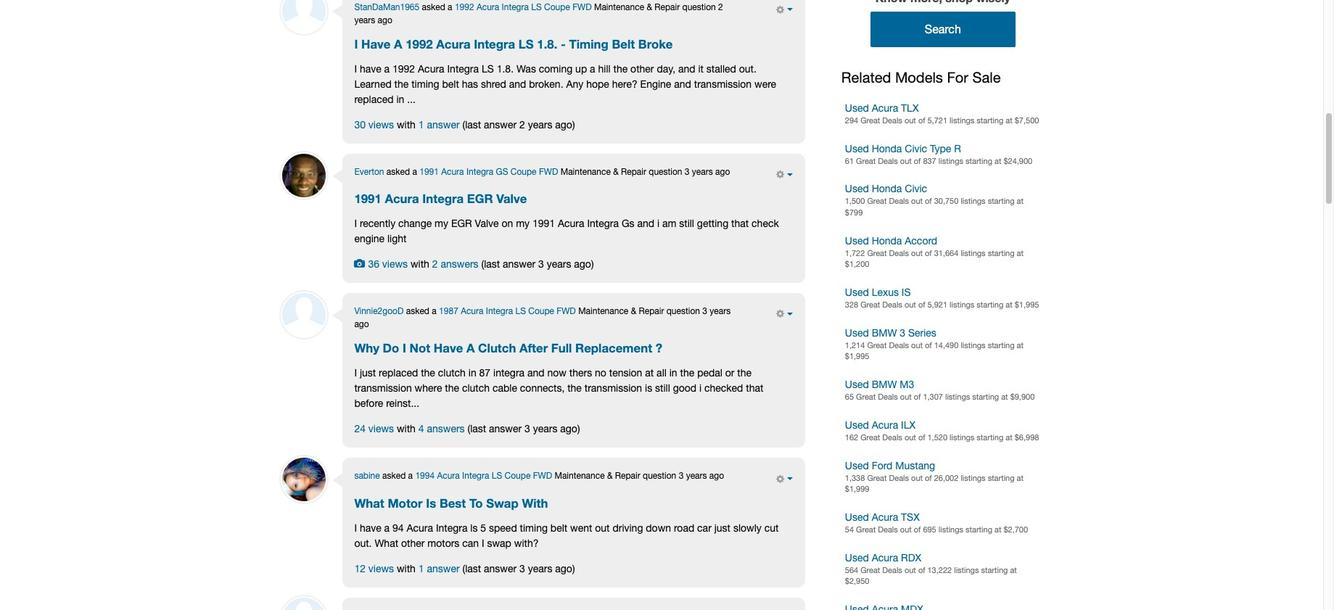 Task type: locate. For each thing, give the bounding box(es) containing it.
starting for used honda accord
[[988, 249, 1015, 257]]

transmission down tension
[[585, 383, 642, 394]]

1 vertical spatial just
[[715, 523, 731, 534]]

1 used from the top
[[845, 102, 869, 114]]

0 vertical spatial just
[[360, 368, 376, 379]]

of
[[919, 116, 926, 125], [914, 156, 921, 165], [925, 197, 932, 206], [925, 249, 932, 257], [919, 301, 926, 309], [925, 341, 932, 350], [914, 393, 921, 401], [919, 433, 926, 442], [925, 474, 932, 482], [914, 525, 921, 534], [919, 566, 926, 575]]

1.8. for -
[[537, 37, 558, 51]]

other
[[631, 63, 654, 75], [401, 538, 425, 549]]

at inside 'used acura tlx 294 great deals out of 5,721 listings starting at $7,500'
[[1006, 116, 1013, 125]]

at for used acura tsx
[[995, 525, 1002, 534]]

$1,999
[[845, 485, 870, 494]]

1 horizontal spatial transmission
[[585, 383, 642, 394]]

hope
[[587, 78, 610, 90]]

i have a 94 acura integra ls 5 speed timing belt  went out driving down road car just slowly cut out.  what other motors can i swap with?
[[354, 523, 779, 549]]

1 my from the left
[[435, 218, 449, 230]]

1 have from the top
[[360, 63, 382, 75]]

can
[[462, 538, 479, 549]]

integra for i have a 94 acura integra ls 5 speed timing belt  went out driving down road car just slowly cut out.  what other motors can i swap with?
[[436, 523, 468, 534]]

1 answer link
[[419, 119, 460, 130], [419, 563, 460, 575]]

1 vertical spatial out.
[[354, 538, 372, 549]]

out inside used honda accord 1,722 great deals out of 31,664 listings starting at $1,200
[[912, 249, 923, 257]]

out inside the used acura tsx 54 great deals out of 695 listings starting at $2,700
[[901, 525, 912, 534]]

1 vertical spatial other
[[401, 538, 425, 549]]

162
[[845, 433, 859, 442]]

out inside 'used bmw m3 65 great deals out of 1,307 listings starting at $9,900'
[[901, 393, 912, 401]]

used inside used lexus is 328 great deals out of 5,921 listings starting at $1,995
[[845, 287, 869, 298]]

ago down "vinnie2good" link on the bottom left of page
[[354, 320, 369, 330]]

listings for tlx
[[950, 116, 975, 125]]

have inside i have a 94 acura integra ls 5 speed timing belt  went out driving down road car just slowly cut out.  what other motors can i swap with?
[[360, 523, 382, 534]]

0 vertical spatial bmw
[[872, 327, 897, 339]]

that
[[732, 218, 749, 230], [746, 383, 764, 394]]

1.8. for was
[[497, 63, 514, 75]]

where
[[415, 383, 442, 394]]

2 vertical spatial honda
[[872, 235, 902, 247]]

just inside i have a 94 acura integra ls 5 speed timing belt  went out driving down road car just slowly cut out.  what other motors can i swap with?
[[715, 523, 731, 534]]

gs
[[496, 167, 508, 177]]

listings right 14,490
[[961, 341, 986, 350]]

1994
[[415, 471, 435, 482]]

bmw left the "series"
[[872, 327, 897, 339]]

great inside used honda civic 1,500 great deals out of 30,750 listings starting at $799
[[868, 197, 887, 206]]

1 horizontal spatial my
[[516, 218, 530, 230]]

with 2 answers (last answer 3 years ago)
[[411, 259, 594, 270]]

starting
[[977, 116, 1004, 125], [966, 156, 993, 165], [988, 197, 1015, 206], [988, 249, 1015, 257], [977, 301, 1004, 309], [988, 341, 1015, 350], [973, 393, 999, 401], [977, 433, 1004, 442], [988, 474, 1015, 482], [966, 525, 993, 534], [982, 566, 1008, 575]]

1 horizontal spatial out.
[[739, 63, 757, 75]]

great inside used honda civic type r 61 great deals out of 837 listings starting at $24,900
[[856, 156, 876, 165]]

still right am
[[679, 218, 695, 230]]

what down sabine
[[354, 496, 384, 511]]

at inside 'used ford mustang 1,338 great deals out of 26,002 listings starting at $1,999'
[[1017, 474, 1024, 482]]

of inside 'used bmw m3 65 great deals out of 1,307 listings starting at $9,900'
[[914, 393, 921, 401]]

0 vertical spatial 1.8.
[[537, 37, 558, 51]]

0 vertical spatial civic
[[905, 143, 928, 154]]

coupe for valve
[[511, 167, 537, 177]]

used for used bmw 3 series
[[845, 327, 869, 339]]

0 horizontal spatial $1,995
[[845, 352, 870, 361]]

i
[[354, 37, 358, 51], [354, 63, 357, 75], [354, 218, 357, 230], [403, 341, 406, 356], [354, 368, 357, 379], [354, 523, 357, 534], [482, 538, 485, 549]]

rdx
[[901, 552, 922, 564]]

out down tlx
[[905, 116, 917, 125]]

type
[[930, 143, 952, 154]]

my down 1991 acura integra egr valve link
[[435, 218, 449, 230]]

of for tlx
[[919, 116, 926, 125]]

why
[[354, 341, 380, 356]]

1,500
[[845, 197, 865, 206]]

2 horizontal spatial 1991
[[533, 218, 555, 230]]

1 1 from the top
[[419, 119, 424, 130]]

0 vertical spatial 2
[[719, 2, 723, 12]]

day,
[[657, 63, 676, 75]]

30
[[354, 119, 366, 130]]

2 vertical spatial 1992
[[393, 63, 415, 75]]

87
[[479, 368, 491, 379]]

0 vertical spatial 1991
[[420, 167, 439, 177]]

starting left $6,998
[[977, 433, 1004, 442]]

i have a 1992 acura integra ls 1.8.  - timing belt broke link
[[354, 37, 673, 51]]

listings for tsx
[[939, 525, 964, 534]]

acura right 1987
[[461, 306, 484, 317]]

used honda accord link
[[845, 235, 938, 247]]

at for used honda accord
[[1017, 249, 1024, 257]]

honda inside used honda civic type r 61 great deals out of 837 listings starting at $24,900
[[872, 143, 902, 154]]

8 used from the top
[[845, 419, 869, 431]]

listings right 1,520 on the right bottom
[[950, 433, 975, 442]]

answer down swap
[[484, 563, 517, 575]]

used up 328 in the right of the page
[[845, 287, 869, 298]]

0 vertical spatial $1,995
[[1015, 301, 1040, 309]]

1 horizontal spatial still
[[679, 218, 695, 230]]

2 bmw from the top
[[872, 379, 897, 391]]

out inside used honda civic 1,500 great deals out of 30,750 listings starting at $799
[[912, 197, 923, 206]]

at inside used acura rdx 564 great deals out of 13,222 listings starting at $2,950
[[1011, 566, 1017, 575]]

deals inside used honda civic 1,500 great deals out of 30,750 listings starting at $799
[[889, 197, 909, 206]]

0 vertical spatial still
[[679, 218, 695, 230]]

were
[[755, 78, 777, 90]]

honda
[[872, 143, 902, 154], [872, 183, 902, 195], [872, 235, 902, 247]]

at for used honda civic
[[1017, 197, 1024, 206]]

with
[[397, 119, 416, 130], [411, 259, 430, 270], [397, 423, 416, 435], [397, 563, 416, 575]]

used for used honda civic
[[845, 183, 869, 195]]

used up 294
[[845, 102, 869, 114]]

9 used from the top
[[845, 460, 869, 471]]

65
[[845, 393, 854, 401]]

timing up ...
[[412, 78, 440, 90]]

used honda civic 1,500 great deals out of 30,750 listings starting at $799
[[845, 183, 1024, 217]]

$1,200
[[845, 260, 870, 269]]

integra left the gs
[[467, 167, 494, 177]]

3 inside maintenance & repair             question             3 years ago
[[703, 306, 708, 317]]

1 horizontal spatial timing
[[520, 523, 548, 534]]

1 vertical spatial a
[[467, 341, 475, 356]]

of for ilx
[[919, 433, 926, 442]]

1.8. up shred
[[497, 63, 514, 75]]

of down the 'accord'
[[925, 249, 932, 257]]

of for m3
[[914, 393, 921, 401]]

with right 12 views link
[[397, 563, 416, 575]]

great inside 'used bmw m3 65 great deals out of 1,307 listings starting at $9,900'
[[856, 393, 876, 401]]

years
[[354, 15, 375, 25], [528, 119, 553, 130], [692, 167, 713, 177], [547, 259, 571, 270], [710, 306, 731, 317], [533, 423, 558, 435], [686, 471, 707, 482], [528, 563, 553, 575]]

listings for m3
[[946, 393, 971, 401]]

a right standaman1965 link
[[448, 2, 453, 12]]

great for used bmw m3
[[856, 393, 876, 401]]

acura inside i recently change my egr valve on my 1991 acura integra gs and i am still  getting that check engine light
[[558, 218, 585, 230]]

0 horizontal spatial out.
[[354, 538, 372, 549]]

starting inside 'used ford mustang 1,338 great deals out of 26,002 listings starting at $1,999'
[[988, 474, 1015, 482]]

(last for a
[[468, 423, 486, 435]]

1992 for have
[[393, 63, 415, 75]]

3 used from the top
[[845, 183, 869, 195]]

belt left has
[[442, 78, 459, 90]]

4 used from the top
[[845, 235, 869, 247]]

listings right the 5,721
[[950, 116, 975, 125]]

used inside the used acura tsx 54 great deals out of 695 listings starting at $2,700
[[845, 512, 869, 523]]

0 horizontal spatial still
[[655, 383, 670, 394]]

bmw inside used bmw 3 series 1,214 great deals out of 14,490 listings starting at $1,995
[[872, 327, 897, 339]]

deals inside 'used bmw m3 65 great deals out of 1,307 listings starting at $9,900'
[[878, 393, 898, 401]]

i right good
[[700, 383, 702, 394]]

great down 'used acura tlx' link
[[861, 116, 881, 125]]

0 vertical spatial a
[[394, 37, 403, 51]]

2 vertical spatial 1991
[[533, 218, 555, 230]]

i inside i recently change my egr valve on my 1991 acura integra gs and i am still  getting that check engine light
[[657, 218, 660, 230]]

with down ...
[[397, 119, 416, 130]]

11 used from the top
[[845, 552, 869, 564]]

great for used honda accord
[[868, 249, 887, 257]]

great inside used lexus is 328 great deals out of 5,921 listings starting at $1,995
[[861, 301, 881, 309]]

of inside used lexus is 328 great deals out of 5,921 listings starting at $1,995
[[919, 301, 926, 309]]

it
[[699, 63, 704, 75]]

still
[[679, 218, 695, 230], [655, 383, 670, 394]]

and inside i recently change my egr valve on my 1991 acura integra gs and i am still  getting that check engine light
[[638, 218, 655, 230]]

starting down $24,900
[[988, 197, 1015, 206]]

check
[[752, 218, 779, 230]]

0 vertical spatial what
[[354, 496, 384, 511]]

0 vertical spatial have
[[360, 63, 382, 75]]

1 horizontal spatial belt
[[551, 523, 568, 534]]

fwd for why do i not have a clutch after full replacement ?
[[557, 306, 576, 317]]

great down used honda civic link
[[868, 197, 887, 206]]

at inside the used acura tsx 54 great deals out of 695 listings starting at $2,700
[[995, 525, 1002, 534]]

answer down shred
[[484, 119, 517, 130]]

i inside i have a 1992 acura integra ls 1.8.  was coming up a hill the other day, and it  stalled out. learned the timing belt has shred and broken.  any hope here?   engine and transmission were replaced in ...
[[354, 63, 357, 75]]

out for m3
[[901, 393, 912, 401]]

great inside 'used ford mustang 1,338 great deals out of 26,002 listings starting at $1,999'
[[868, 474, 887, 482]]

out. up were
[[739, 63, 757, 75]]

1 answer link for best
[[419, 563, 460, 575]]

out for mustang
[[912, 474, 923, 482]]

0 vertical spatial clutch
[[438, 368, 466, 379]]

listings inside used acura rdx 564 great deals out of 13,222 listings starting at $2,950
[[955, 566, 979, 575]]

0 vertical spatial 1992
[[455, 2, 474, 12]]

0 horizontal spatial 2
[[432, 259, 438, 270]]

2 used from the top
[[845, 143, 869, 154]]

0 horizontal spatial 1.8.
[[497, 63, 514, 75]]

with?
[[514, 538, 539, 549]]

0 horizontal spatial just
[[360, 368, 376, 379]]

great inside used acura rdx 564 great deals out of 13,222 listings starting at $2,950
[[861, 566, 881, 575]]

civic up 837
[[905, 143, 928, 154]]

7 used from the top
[[845, 379, 869, 391]]

1 vertical spatial answers
[[427, 423, 465, 435]]

hill
[[598, 63, 611, 75]]

0 vertical spatial out.
[[739, 63, 757, 75]]

road
[[674, 523, 695, 534]]

have
[[360, 63, 382, 75], [360, 523, 382, 534]]

ls up swap
[[492, 471, 502, 482]]

1992 acura integra ls coupe fwd link
[[455, 2, 592, 12]]

12
[[354, 563, 366, 575]]

listings right 1,307
[[946, 393, 971, 401]]

a left clutch
[[467, 341, 475, 356]]

1 horizontal spatial i
[[700, 383, 702, 394]]

transmission down stalled
[[694, 78, 752, 90]]

everton link
[[354, 167, 384, 177]]

a
[[448, 2, 453, 12], [384, 63, 390, 75], [590, 63, 596, 75], [413, 167, 417, 177], [432, 306, 437, 317], [408, 471, 413, 482], [384, 523, 390, 534]]

great inside the used acura tsx 54 great deals out of 695 listings starting at $2,700
[[856, 525, 876, 534]]

1 vertical spatial honda
[[872, 183, 902, 195]]

out inside i have a 94 acura integra ls 5 speed timing belt  went out driving down road car just slowly cut out.  what other motors can i swap with?
[[595, 523, 610, 534]]

starting up '$2,700'
[[988, 474, 1015, 482]]

$1,995
[[1015, 301, 1040, 309], [845, 352, 870, 361]]

0 horizontal spatial timing
[[412, 78, 440, 90]]

out
[[905, 116, 917, 125], [901, 156, 912, 165], [912, 197, 923, 206], [912, 249, 923, 257], [905, 301, 917, 309], [912, 341, 923, 350], [901, 393, 912, 401], [905, 433, 917, 442], [912, 474, 923, 482], [595, 523, 610, 534], [901, 525, 912, 534], [905, 566, 917, 575]]

1 vertical spatial 2
[[520, 119, 525, 130]]

and down was
[[509, 78, 527, 90]]

other up engine
[[631, 63, 654, 75]]

12 views link
[[354, 563, 394, 575]]

at inside 'used bmw m3 65 great deals out of 1,307 listings starting at $9,900'
[[1002, 393, 1009, 401]]

honda inside used honda accord 1,722 great deals out of 31,664 listings starting at $1,200
[[872, 235, 902, 247]]

a right up
[[590, 63, 596, 75]]

starting right 14,490
[[988, 341, 1015, 350]]

6 used from the top
[[845, 327, 869, 339]]

no
[[595, 368, 607, 379]]

1 vertical spatial bmw
[[872, 379, 897, 391]]

i inside the i just replaced the clutch in 87 integra and now thers no tension at all in the  pedal or the transmission where the clutch cable connects, the transmission is  still good i checked that before reinst...
[[354, 368, 357, 379]]

views for do
[[369, 423, 394, 435]]

used for used bmw m3
[[845, 379, 869, 391]]

0 vertical spatial belt
[[442, 78, 459, 90]]

2 horizontal spatial in
[[670, 368, 678, 379]]

5 used from the top
[[845, 287, 869, 298]]

belt
[[442, 78, 459, 90], [551, 523, 568, 534]]

ls for i have a 1992 acura integra ls 1.8.  was coming up a hill the other day, and it  stalled out. learned the timing belt has shred and broken.  any hope here?   engine and transmission were replaced in ...
[[482, 63, 494, 75]]

coupe for have
[[529, 306, 555, 317]]

2 have from the top
[[360, 523, 382, 534]]

coupe up -
[[544, 2, 570, 12]]

at
[[1006, 116, 1013, 125], [995, 156, 1002, 165], [1017, 197, 1024, 206], [1017, 249, 1024, 257], [1006, 301, 1013, 309], [1017, 341, 1024, 350], [645, 368, 654, 379], [1002, 393, 1009, 401], [1006, 433, 1013, 442], [1017, 474, 1024, 482], [995, 525, 1002, 534], [1011, 566, 1017, 575]]

with left '4'
[[397, 423, 416, 435]]

deals inside "used acura ilx 162 great deals out of 1,520 listings starting at $6,998"
[[883, 433, 903, 442]]

1 horizontal spatial 2
[[520, 119, 525, 130]]

years up 'getting'
[[692, 167, 713, 177]]

2 vertical spatial 2
[[432, 259, 438, 270]]

at inside used lexus is 328 great deals out of 5,921 listings starting at $1,995
[[1006, 301, 1013, 309]]

of down the "series"
[[925, 341, 932, 350]]

0 horizontal spatial my
[[435, 218, 449, 230]]

used up 162
[[845, 419, 869, 431]]

listings inside the used acura tsx 54 great deals out of 695 listings starting at $2,700
[[939, 525, 964, 534]]

listings inside used lexus is 328 great deals out of 5,921 listings starting at $1,995
[[950, 301, 975, 309]]

1 horizontal spatial 1991
[[420, 167, 439, 177]]

ago up 'getting'
[[716, 167, 730, 177]]

ls inside i have a 1992 acura integra ls 1.8.  was coming up a hill the other day, and it  stalled out. learned the timing belt has shred and broken.  any hope here?   engine and transmission were replaced in ...
[[482, 63, 494, 75]]

1 vertical spatial 1 answer link
[[419, 563, 460, 575]]

used for used honda civic type r
[[845, 143, 869, 154]]

related
[[842, 69, 892, 86]]

1 vertical spatial i
[[700, 383, 702, 394]]

great inside "used acura ilx 162 great deals out of 1,520 listings starting at $6,998"
[[861, 433, 881, 442]]

acura inside the used acura tsx 54 great deals out of 695 listings starting at $2,700
[[872, 512, 899, 523]]

at inside used honda civic 1,500 great deals out of 30,750 listings starting at $799
[[1017, 197, 1024, 206]]

1 vertical spatial belt
[[551, 523, 568, 534]]

0 vertical spatial replaced
[[354, 93, 394, 105]]

listings right 31,664
[[961, 249, 986, 257]]

0 horizontal spatial in
[[397, 93, 405, 105]]

other down 94
[[401, 538, 425, 549]]

years inside maintenance & repair             question             2 years ago
[[354, 15, 375, 25]]

out inside "used acura ilx 162 great deals out of 1,520 listings starting at $6,998"
[[905, 433, 917, 442]]

1 vertical spatial that
[[746, 383, 764, 394]]

used for used lexus is
[[845, 287, 869, 298]]

with for is
[[397, 563, 416, 575]]

views right '12' at bottom
[[369, 563, 394, 575]]

of inside 'used ford mustang 1,338 great deals out of 26,002 listings starting at $1,999'
[[925, 474, 932, 482]]

used up 1,214
[[845, 327, 869, 339]]

ls up shred
[[482, 63, 494, 75]]

years down standaman1965 link
[[354, 15, 375, 25]]

has
[[462, 78, 478, 90]]

used honda accord 1,722 great deals out of 31,664 listings starting at $1,200
[[845, 235, 1024, 269]]

deals for rdx
[[883, 566, 903, 575]]

coupe up swap
[[505, 471, 531, 482]]

starting for used honda civic
[[988, 197, 1015, 206]]

i inside i recently change my egr valve on my 1991 acura integra gs and i am still  getting that check engine light
[[354, 218, 357, 230]]

listings for mustang
[[961, 474, 986, 482]]

0 horizontal spatial other
[[401, 538, 425, 549]]

of left 837
[[914, 156, 921, 165]]

1 vertical spatial civic
[[905, 183, 928, 195]]

1 1 answer link from the top
[[419, 119, 460, 130]]

3 inside used bmw 3 series 1,214 great deals out of 14,490 listings starting at $1,995
[[900, 327, 906, 339]]

1992 inside i have a 1992 acura integra ls 1.8.  was coming up a hill the other day, and it  stalled out. learned the timing belt has shred and broken.  any hope here?   engine and transmission were replaced in ...
[[393, 63, 415, 75]]

at inside the i just replaced the clutch in 87 integra and now thers no tension at all in the  pedal or the transmission where the clutch cable connects, the transmission is  still good i checked that before reinst...
[[645, 368, 654, 379]]

repair inside maintenance & repair             question             3 years ago
[[639, 306, 664, 317]]

837
[[923, 156, 937, 165]]

2 1 from the top
[[419, 563, 424, 575]]

1 vertical spatial 1991
[[354, 192, 382, 206]]

integra inside i have a 1992 acura integra ls 1.8.  was coming up a hill the other day, and it  stalled out. learned the timing belt has shred and broken.  any hope here?   engine and transmission were replaced in ...
[[447, 63, 479, 75]]

of for mustang
[[925, 474, 932, 482]]

(last
[[463, 119, 481, 130], [482, 259, 500, 270], [468, 423, 486, 435], [463, 563, 481, 575]]

fwd right the gs
[[539, 167, 558, 177]]

bmw inside 'used bmw m3 65 great deals out of 1,307 listings starting at $9,900'
[[872, 379, 897, 391]]

1 vertical spatial valve
[[475, 218, 499, 230]]

used up 1,338
[[845, 460, 869, 471]]

out for is
[[905, 301, 917, 309]]

used up 1,722
[[845, 235, 869, 247]]

of inside "used acura ilx 162 great deals out of 1,520 listings starting at $6,998"
[[919, 433, 926, 442]]

question up am
[[649, 167, 683, 177]]

great for used acura rdx
[[861, 566, 881, 575]]

2 honda from the top
[[872, 183, 902, 195]]

integra for everton asked a 1991 acura integra gs coupe fwd maintenance & repair             question             3 years ago
[[467, 167, 494, 177]]

0 vertical spatial 1 answer link
[[419, 119, 460, 130]]

at inside "used acura ilx 162 great deals out of 1,520 listings starting at $6,998"
[[1006, 433, 1013, 442]]

at inside used honda accord 1,722 great deals out of 31,664 listings starting at $1,200
[[1017, 249, 1024, 257]]

i recently change my egr valve on my 1991 acura integra gs and i am still  getting that check engine light
[[354, 218, 779, 245]]

great for used acura tlx
[[861, 116, 881, 125]]

36 views
[[368, 259, 408, 270]]

1 vertical spatial replaced
[[379, 368, 418, 379]]

integra up to
[[462, 471, 490, 482]]

why do i not have a clutch after full replacement ? link
[[354, 341, 663, 356]]

2 right 36 views
[[432, 259, 438, 270]]

10 used from the top
[[845, 512, 869, 523]]

0 vertical spatial that
[[732, 218, 749, 230]]

listings for accord
[[961, 249, 986, 257]]

views
[[369, 119, 394, 130], [382, 259, 408, 270], [369, 423, 394, 435], [369, 563, 394, 575]]

i have a 1992 acura integra ls 1.8.  was coming up a hill the other day, and it  stalled out. learned the timing belt has shred and broken.  any hope here?   engine and transmission were replaced in ...
[[354, 63, 777, 105]]

out for tsx
[[901, 525, 912, 534]]

1 vertical spatial 1.8.
[[497, 63, 514, 75]]

1987
[[439, 306, 459, 317]]

and down day,
[[674, 78, 692, 90]]

ilx
[[901, 419, 916, 431]]

i for i recently change my egr valve on my 1991 acura integra gs and i am still  getting that check engine light
[[354, 218, 357, 230]]

starting for used acura ilx
[[977, 433, 1004, 442]]

1991 right on
[[533, 218, 555, 230]]

0 vertical spatial timing
[[412, 78, 440, 90]]

ls for standaman1965 asked a 1992 acura integra ls coupe fwd
[[531, 2, 542, 12]]

have inside i have a 1992 acura integra ls 1.8.  was coming up a hill the other day, and it  stalled out. learned the timing belt has shred and broken.  any hope here?   engine and transmission were replaced in ...
[[360, 63, 382, 75]]

2 horizontal spatial 2
[[719, 2, 723, 12]]

starting inside used acura rdx 564 great deals out of 13,222 listings starting at $2,950
[[982, 566, 1008, 575]]

belt left went on the bottom of page
[[551, 523, 568, 534]]

replaced down do
[[379, 368, 418, 379]]

deals down lexus
[[883, 301, 903, 309]]

still right is
[[655, 383, 670, 394]]

out for tlx
[[905, 116, 917, 125]]

starting inside used bmw 3 series 1,214 great deals out of 14,490 listings starting at $1,995
[[988, 341, 1015, 350]]

0 vertical spatial honda
[[872, 143, 902, 154]]

with for i
[[397, 423, 416, 435]]

0 horizontal spatial belt
[[442, 78, 459, 90]]

ls for vinnie2good asked a 1987 acura integra ls coupe fwd
[[516, 306, 526, 317]]

engine
[[354, 233, 385, 245]]

1 vertical spatial $1,995
[[845, 352, 870, 361]]

a down "standaman1965"
[[394, 37, 403, 51]]

564
[[845, 566, 859, 575]]

3
[[685, 167, 690, 177], [539, 259, 544, 270], [703, 306, 708, 317], [900, 327, 906, 339], [525, 423, 530, 435], [679, 471, 684, 482], [520, 563, 525, 575]]

my right on
[[516, 218, 530, 230]]

1 vertical spatial 1992
[[406, 37, 433, 51]]

is
[[902, 287, 911, 298]]

0 vertical spatial other
[[631, 63, 654, 75]]

1 vertical spatial egr
[[451, 218, 472, 230]]

getting
[[697, 218, 729, 230]]

great down used honda accord link
[[868, 249, 887, 257]]

out down the "series"
[[912, 341, 923, 350]]

timing up 'with?'
[[520, 523, 548, 534]]

2 1 answer link from the top
[[419, 563, 460, 575]]

starting inside the used acura tsx 54 great deals out of 695 listings starting at $2,700
[[966, 525, 993, 534]]

0 horizontal spatial have
[[361, 37, 391, 51]]

0 horizontal spatial i
[[657, 218, 660, 230]]

of inside used honda civic 1,500 great deals out of 30,750 listings starting at $799
[[925, 197, 932, 206]]

starting for used ford mustang
[[988, 474, 1015, 482]]

integra up i have a 1992 acura integra ls 1.8.  - timing belt broke on the top of the page
[[502, 2, 529, 12]]

tension
[[609, 368, 643, 379]]

great up $2,950
[[861, 566, 881, 575]]

that inside i recently change my egr valve on my 1991 acura integra gs and i am still  getting that check engine light
[[732, 218, 749, 230]]

listings for civic
[[961, 197, 986, 206]]

0 vertical spatial 1
[[419, 119, 424, 130]]

with for a
[[397, 119, 416, 130]]

deals for civic
[[889, 197, 909, 206]]

1 for is
[[419, 563, 424, 575]]

listings inside "used acura ilx 162 great deals out of 1,520 listings starting at $6,998"
[[950, 433, 975, 442]]

$1,995 inside used lexus is 328 great deals out of 5,921 listings starting at $1,995
[[1015, 301, 1040, 309]]

standaman1965 asked a 1992 acura integra ls coupe fwd
[[354, 2, 592, 12]]

1 horizontal spatial other
[[631, 63, 654, 75]]

and right gs
[[638, 218, 655, 230]]

2 up everton asked a 1991 acura integra gs coupe fwd maintenance & repair             question             3 years ago
[[520, 119, 525, 130]]

listings inside 'used acura tlx 294 great deals out of 5,721 listings starting at $7,500'
[[950, 116, 975, 125]]

1 vertical spatial timing
[[520, 523, 548, 534]]

of left "5,921"
[[919, 301, 926, 309]]

used inside 'used acura tlx 294 great deals out of 5,721 listings starting at $7,500'
[[845, 102, 869, 114]]

1 horizontal spatial $1,995
[[1015, 301, 1040, 309]]

my
[[435, 218, 449, 230], [516, 218, 530, 230]]

&
[[647, 2, 652, 12], [613, 167, 619, 177], [631, 306, 637, 317], [607, 471, 613, 482]]

2 horizontal spatial transmission
[[694, 78, 752, 90]]

1 bmw from the top
[[872, 327, 897, 339]]

a up the learned
[[384, 63, 390, 75]]

out inside used lexus is 328 great deals out of 5,921 listings starting at $1,995
[[905, 301, 917, 309]]

1 horizontal spatial 1.8.
[[537, 37, 558, 51]]

fwd up timing
[[573, 2, 592, 12]]

a for standaman1965 asked a 1992 acura integra ls coupe fwd
[[448, 2, 453, 12]]

out.
[[739, 63, 757, 75], [354, 538, 372, 549]]

out down ilx
[[905, 433, 917, 442]]

repair up driving
[[615, 471, 641, 482]]

1 vertical spatial clutch
[[462, 383, 490, 394]]

1 horizontal spatial just
[[715, 523, 731, 534]]

of inside used honda accord 1,722 great deals out of 31,664 listings starting at $1,200
[[925, 249, 932, 257]]

civic inside used honda civic type r 61 great deals out of 837 listings starting at $24,900
[[905, 143, 928, 154]]

0 horizontal spatial a
[[394, 37, 403, 51]]

1 vertical spatial still
[[655, 383, 670, 394]]

at for used ford mustang
[[1017, 474, 1024, 482]]

ls up was
[[519, 37, 534, 51]]

at inside used bmw 3 series 1,214 great deals out of 14,490 listings starting at $1,995
[[1017, 341, 1024, 350]]

integra for i have a 1992 acura integra ls 1.8.  - timing belt broke
[[474, 37, 515, 51]]

0 vertical spatial i
[[657, 218, 660, 230]]

cut
[[765, 523, 779, 534]]

of left 1,520 on the right bottom
[[919, 433, 926, 442]]

repair up gs
[[621, 167, 647, 177]]

views for have
[[369, 119, 394, 130]]

starting inside used honda civic type r 61 great deals out of 837 listings starting at $24,900
[[966, 156, 993, 165]]

ls up i have a 1992 acura integra ls 1.8.  - timing belt broke on the top of the page
[[531, 2, 542, 12]]

coming
[[539, 63, 573, 75]]

have down "standaman1965"
[[361, 37, 391, 51]]

down
[[646, 523, 671, 534]]

1 horizontal spatial have
[[434, 341, 463, 356]]

used up 65
[[845, 379, 869, 391]]

asked for do
[[406, 306, 430, 317]]

1 vertical spatial what
[[375, 538, 399, 549]]

used inside used honda civic type r 61 great deals out of 837 listings starting at $24,900
[[845, 143, 869, 154]]

used bmw m3 link
[[845, 379, 915, 391]]

what motor is best to swap with
[[354, 496, 548, 511]]

1 honda from the top
[[872, 143, 902, 154]]

used honda civic type r link
[[845, 143, 962, 154]]

honda up used honda civic link
[[872, 143, 902, 154]]

deals for accord
[[889, 249, 909, 257]]

deals down the used ford mustang link
[[889, 474, 909, 482]]

honda for type
[[872, 143, 902, 154]]

answer up 1991 acura integra gs coupe fwd link
[[427, 119, 460, 130]]

3 honda from the top
[[872, 235, 902, 247]]

1 vertical spatial have
[[360, 523, 382, 534]]

deals down used honda civic link
[[889, 197, 909, 206]]

a inside i have a 94 acura integra ls 5 speed timing belt  went out driving down road car just slowly cut out.  what other motors can i swap with?
[[384, 523, 390, 534]]

1 horizontal spatial a
[[467, 341, 475, 356]]

$2,700
[[1004, 525, 1028, 534]]

acura
[[477, 2, 500, 12], [436, 37, 471, 51], [418, 63, 445, 75], [872, 102, 899, 114], [441, 167, 464, 177], [385, 192, 419, 206], [558, 218, 585, 230], [461, 306, 484, 317], [872, 419, 899, 431], [437, 471, 460, 482], [872, 512, 899, 523], [407, 523, 433, 534], [872, 552, 899, 564]]

here?
[[612, 78, 638, 90]]

1,722
[[845, 249, 865, 257]]

sabine asked a 1994 acura integra ls coupe fwd maintenance & repair             question             3 years ago
[[354, 471, 724, 482]]

1 civic from the top
[[905, 143, 928, 154]]

2 civic from the top
[[905, 183, 928, 195]]

starting left $24,900
[[966, 156, 993, 165]]

is
[[426, 496, 436, 511]]

1 horizontal spatial in
[[469, 368, 477, 379]]

up
[[576, 63, 587, 75]]

1
[[419, 119, 424, 130], [419, 563, 424, 575]]

(last right 4 answers link
[[468, 423, 486, 435]]

1 vertical spatial 1
[[419, 563, 424, 575]]

that left check
[[732, 218, 749, 230]]

14,490
[[935, 341, 959, 350]]

0 vertical spatial answers
[[441, 259, 479, 270]]

lexus
[[872, 287, 899, 298]]

answers up vinnie2good asked a 1987 acura integra ls coupe fwd
[[441, 259, 479, 270]]

have up the learned
[[360, 63, 382, 75]]

starting inside used lexus is 328 great deals out of 5,921 listings starting at $1,995
[[977, 301, 1004, 309]]

great inside used honda accord 1,722 great deals out of 31,664 listings starting at $1,200
[[868, 249, 887, 257]]



Task type: describe. For each thing, give the bounding box(es) containing it.
egr inside i recently change my egr valve on my 1991 acura integra gs and i am still  getting that check engine light
[[451, 218, 472, 230]]

the up the where
[[421, 368, 435, 379]]

question up down
[[643, 471, 677, 482]]

broken.
[[529, 78, 564, 90]]

listings for ilx
[[950, 433, 975, 442]]

the up here?
[[614, 63, 628, 75]]

0 horizontal spatial transmission
[[354, 383, 412, 394]]

$24,900
[[1004, 156, 1033, 165]]

used lexus is 328 great deals out of 5,921 listings starting at $1,995
[[845, 287, 1040, 309]]

$6,998
[[1015, 433, 1040, 442]]

sabine
[[354, 471, 380, 482]]

the up good
[[680, 368, 695, 379]]

?
[[656, 341, 663, 356]]

integra inside i recently change my egr valve on my 1991 acura integra gs and i am still  getting that check engine light
[[587, 218, 619, 230]]

standaman1965
[[354, 2, 420, 12]]

years down broken.
[[528, 119, 553, 130]]

maintenance up i recently change my egr valve on my 1991 acura integra gs and i am still  getting that check engine light
[[561, 167, 611, 177]]

1 vertical spatial have
[[434, 341, 463, 356]]

used acura ilx 162 great deals out of 1,520 listings starting at $6,998
[[845, 419, 1040, 442]]

was
[[517, 63, 536, 75]]

acura up i have a 1992 acura integra ls 1.8.  - timing belt broke on the top of the page
[[477, 2, 500, 12]]

accord
[[905, 235, 938, 247]]

maintenance inside maintenance & repair             question             3 years ago
[[579, 306, 629, 317]]

acura inside i have a 94 acura integra ls 5 speed timing belt  went out driving down road car just slowly cut out.  what other motors can i swap with?
[[407, 523, 433, 534]]

great for used acura tsx
[[856, 525, 876, 534]]

starting for used bmw m3
[[973, 393, 999, 401]]

ago inside maintenance & repair             question             2 years ago
[[378, 15, 393, 25]]

tsx
[[901, 512, 920, 523]]

with right 36 views
[[411, 259, 430, 270]]

i for i just replaced the clutch in 87 integra and now thers no tension at all in the  pedal or the transmission where the clutch cable connects, the transmission is  still good i checked that before reinst...
[[354, 368, 357, 379]]

valve inside i recently change my egr valve on my 1991 acura integra gs and i am still  getting that check engine light
[[475, 218, 499, 230]]

31,664
[[935, 249, 959, 257]]

sabine link
[[354, 471, 380, 482]]

acura up 1991 acura integra egr valve
[[441, 167, 464, 177]]

before
[[354, 398, 383, 410]]

30,750
[[935, 197, 959, 206]]

integra for i have a 1992 acura integra ls 1.8.  was coming up a hill the other day, and it  stalled out. learned the timing belt has shred and broken.  any hope here?   engine and transmission were replaced in ...
[[447, 63, 479, 75]]

i for i have a 94 acura integra ls 5 speed timing belt  went out driving down road car just slowly cut out.  what other motors can i swap with?
[[354, 523, 357, 534]]

& inside maintenance & repair             question             2 years ago
[[647, 2, 652, 12]]

swap
[[486, 496, 519, 511]]

fwd for 1991 acura integra egr valve
[[539, 167, 558, 177]]

on
[[502, 218, 513, 230]]

fwd for i have a 1992 acura integra ls 1.8.  - timing belt broke
[[573, 2, 592, 12]]

belt inside i have a 1992 acura integra ls 1.8.  was coming up a hill the other day, and it  stalled out. learned the timing belt has shred and broken.  any hope here?   engine and transmission were replaced in ...
[[442, 78, 459, 90]]

1991 acura integra egr valve link
[[354, 192, 527, 206]]

1991 acura integra egr valve
[[354, 192, 527, 206]]

at for used acura tlx
[[1006, 116, 1013, 125]]

answer down on
[[503, 259, 536, 270]]

of for accord
[[925, 249, 932, 257]]

sale
[[973, 69, 1001, 86]]

not
[[410, 341, 431, 356]]

broke
[[639, 37, 673, 51]]

used for used acura rdx
[[845, 552, 869, 564]]

views for motor
[[369, 563, 394, 575]]

2 my from the left
[[516, 218, 530, 230]]

36 views link
[[354, 259, 408, 270]]

acura inside i have a 1992 acura integra ls 1.8.  was coming up a hill the other day, and it  stalled out. learned the timing belt has shred and broken.  any hope here?   engine and transmission were replaced in ...
[[418, 63, 445, 75]]

light
[[388, 233, 407, 245]]

a for i have a 94 acura integra ls 5 speed timing belt  went out driving down road car just slowly cut out.  what other motors can i swap with?
[[384, 523, 390, 534]]

24 views with 4 answers (last answer 3 years ago)
[[354, 423, 580, 435]]

acura right 1994
[[437, 471, 460, 482]]

search
[[925, 22, 962, 36]]

a for everton asked a 1991 acura integra gs coupe fwd maintenance & repair             question             3 years ago
[[413, 167, 417, 177]]

speed
[[489, 523, 517, 534]]

$9,900
[[1011, 393, 1035, 401]]

acura inside used acura rdx 564 great deals out of 13,222 listings starting at $2,950
[[872, 552, 899, 564]]

just inside the i just replaced the clutch in 87 integra and now thers no tension at all in the  pedal or the transmission where the clutch cable connects, the transmission is  still good i checked that before reinst...
[[360, 368, 376, 379]]

out inside used bmw 3 series 1,214 great deals out of 14,490 listings starting at $1,995
[[912, 341, 923, 350]]

mustang
[[896, 460, 936, 471]]

& inside maintenance & repair             question             3 years ago
[[631, 306, 637, 317]]

the up ...
[[395, 78, 409, 90]]

$7,500
[[1015, 116, 1040, 125]]

good
[[673, 383, 697, 394]]

great for used ford mustang
[[868, 474, 887, 482]]

acura up change
[[385, 192, 419, 206]]

5,921
[[928, 301, 948, 309]]

at inside used honda civic type r 61 great deals out of 837 listings starting at $24,900
[[995, 156, 1002, 165]]

great for used honda civic
[[868, 197, 887, 206]]

a for vinnie2good asked a 1987 acura integra ls coupe fwd
[[432, 306, 437, 317]]

24 views link
[[354, 423, 394, 435]]

0 vertical spatial have
[[361, 37, 391, 51]]

(last right 2 answers link
[[482, 259, 500, 270]]

question inside maintenance & repair             question             3 years ago
[[667, 306, 700, 317]]

replaced inside i have a 1992 acura integra ls 1.8.  was coming up a hill the other day, and it  stalled out. learned the timing belt has shred and broken.  any hope here?   engine and transmission were replaced in ...
[[354, 93, 394, 105]]

used bmw m3 65 great deals out of 1,307 listings starting at $9,900
[[845, 379, 1035, 401]]

ago inside maintenance & repair             question             3 years ago
[[354, 320, 369, 330]]

24
[[354, 423, 366, 435]]

recently
[[360, 218, 396, 230]]

a for i have a 1992 acura integra ls 1.8.  was coming up a hill the other day, and it  stalled out. learned the timing belt has shred and broken.  any hope here?   engine and transmission were replaced in ...
[[384, 63, 390, 75]]

replaced inside the i just replaced the clutch in 87 integra and now thers no tension at all in the  pedal or the transmission where the clutch cable connects, the transmission is  still good i checked that before reinst...
[[379, 368, 418, 379]]

2 answers link
[[432, 259, 479, 270]]

civic for used honda civic type r
[[905, 143, 928, 154]]

out. inside i have a 1992 acura integra ls 1.8.  was coming up a hill the other day, and it  stalled out. learned the timing belt has shred and broken.  any hope here?   engine and transmission were replaced in ...
[[739, 63, 757, 75]]

used acura rdx link
[[845, 552, 922, 564]]

acura inside "used acura ilx 162 great deals out of 1,520 listings starting at $6,998"
[[872, 419, 899, 431]]

1994 acura integra ls coupe fwd link
[[415, 471, 552, 482]]

views right 36
[[382, 259, 408, 270]]

years down i recently change my egr valve on my 1991 acura integra gs and i am still  getting that check engine light
[[547, 259, 571, 270]]

maintenance up went on the bottom of page
[[555, 471, 605, 482]]

13,222
[[928, 566, 952, 575]]

belt inside i have a 94 acura integra ls 5 speed timing belt  went out driving down road car just slowly cut out.  what other motors can i swap with?
[[551, 523, 568, 534]]

of for tsx
[[914, 525, 921, 534]]

$1,995 inside used bmw 3 series 1,214 great deals out of 14,490 listings starting at $1,995
[[845, 352, 870, 361]]

out inside used honda civic type r 61 great deals out of 837 listings starting at $24,900
[[901, 156, 912, 165]]

is
[[645, 383, 653, 394]]

years inside maintenance & repair             question             3 years ago
[[710, 306, 731, 317]]

integra for sabine asked a 1994 acura integra ls coupe fwd maintenance & repair             question             3 years ago
[[462, 471, 490, 482]]

what inside i have a 94 acura integra ls 5 speed timing belt  went out driving down road car just slowly cut out.  what other motors can i swap with?
[[375, 538, 399, 549]]

of inside used bmw 3 series 1,214 great deals out of 14,490 listings starting at $1,995
[[925, 341, 932, 350]]

maintenance inside maintenance & repair             question             2 years ago
[[594, 2, 645, 12]]

tlx
[[901, 102, 919, 114]]

acura inside 'used acura tlx 294 great deals out of 5,721 listings starting at $7,500'
[[872, 102, 899, 114]]

have for what
[[360, 523, 382, 534]]

1992 for asked
[[455, 2, 474, 12]]

the right or
[[738, 368, 752, 379]]

series
[[909, 327, 937, 339]]

ls for sabine asked a 1994 acura integra ls coupe fwd maintenance & repair             question             3 years ago
[[492, 471, 502, 482]]

ago) for clutch
[[561, 423, 580, 435]]

at for used lexus is
[[1006, 301, 1013, 309]]

1991 acura integra gs coupe fwd link
[[420, 167, 558, 177]]

and inside the i just replaced the clutch in 87 integra and now thers no tension at all in the  pedal or the transmission where the clutch cable connects, the transmission is  still good i checked that before reinst...
[[528, 368, 545, 379]]

that inside the i just replaced the clutch in 87 integra and now thers no tension at all in the  pedal or the transmission where the clutch cable connects, the transmission is  still good i checked that before reinst...
[[746, 383, 764, 394]]

listings inside used bmw 3 series 1,214 great deals out of 14,490 listings starting at $1,995
[[961, 341, 986, 350]]

r
[[955, 143, 962, 154]]

integra for standaman1965 asked a 1992 acura integra ls coupe fwd
[[502, 2, 529, 12]]

5,721
[[928, 116, 948, 125]]

standaman1965 link
[[354, 2, 420, 12]]

honda for 1,722
[[872, 235, 902, 247]]

asked for have
[[422, 2, 445, 12]]

timing inside i have a 1992 acura integra ls 1.8.  was coming up a hill the other day, and it  stalled out. learned the timing belt has shred and broken.  any hope here?   engine and transmission were replaced in ...
[[412, 78, 440, 90]]

transmission inside i have a 1992 acura integra ls 1.8.  was coming up a hill the other day, and it  stalled out. learned the timing belt has shred and broken.  any hope here?   engine and transmission were replaced in ...
[[694, 78, 752, 90]]

at for used acura ilx
[[1006, 433, 1013, 442]]

1,520
[[928, 433, 948, 442]]

deals inside used honda civic type r 61 great deals out of 837 listings starting at $24,900
[[878, 156, 898, 165]]

of for civic
[[925, 197, 932, 206]]

fwd for what motor is best to swap with
[[533, 471, 552, 482]]

starting for used lexus is
[[977, 301, 1004, 309]]

any
[[566, 78, 584, 90]]

coupe for to
[[505, 471, 531, 482]]

0 vertical spatial valve
[[497, 192, 527, 206]]

ago) for ls
[[555, 119, 575, 130]]

car
[[698, 523, 712, 534]]

other inside i have a 1992 acura integra ls 1.8.  was coming up a hill the other day, and it  stalled out. learned the timing belt has shred and broken.  any hope here?   engine and transmission were replaced in ...
[[631, 63, 654, 75]]

used for used acura ilx
[[845, 419, 869, 431]]

belt
[[612, 37, 635, 51]]

and left it
[[679, 63, 696, 75]]

-
[[561, 37, 566, 51]]

in inside i have a 1992 acura integra ls 1.8.  was coming up a hill the other day, and it  stalled out. learned the timing belt has shred and broken.  any hope here?   engine and transmission were replaced in ...
[[397, 93, 405, 105]]

acura down standaman1965 asked a 1992 acura integra ls coupe fwd
[[436, 37, 471, 51]]

4 answers link
[[419, 423, 465, 435]]

listings inside used honda civic type r 61 great deals out of 837 listings starting at $24,900
[[939, 156, 964, 165]]

for
[[947, 69, 969, 86]]

timing inside i have a 94 acura integra ls 5 speed timing belt  went out driving down road car just slowly cut out.  what other motors can i swap with?
[[520, 523, 548, 534]]

used acura tsx 54 great deals out of 695 listings starting at $2,700
[[845, 512, 1028, 534]]

related models for sale
[[842, 69, 1001, 86]]

all
[[657, 368, 667, 379]]

bmw for 3
[[872, 327, 897, 339]]

of for rdx
[[919, 566, 926, 575]]

everton
[[354, 167, 384, 177]]

question inside maintenance & repair             question             2 years ago
[[683, 2, 716, 12]]

0 horizontal spatial 1991
[[354, 192, 382, 206]]

1 answer link for 1992
[[419, 119, 460, 130]]

swap
[[487, 538, 512, 549]]

ago) for with
[[555, 563, 575, 575]]

or
[[726, 368, 735, 379]]

full
[[551, 341, 572, 356]]

deals for tlx
[[883, 116, 903, 125]]

great for used lexus is
[[861, 301, 881, 309]]

listings for is
[[950, 301, 975, 309]]

1991 inside i recently change my egr valve on my 1991 acura integra gs and i am still  getting that check engine light
[[533, 218, 555, 230]]

61
[[845, 156, 854, 165]]

...
[[407, 93, 416, 105]]

(last for integra
[[463, 119, 481, 130]]

i for i have a 1992 acura integra ls 1.8.  was coming up a hill the other day, and it  stalled out. learned the timing belt has shred and broken.  any hope here?   engine and transmission were replaced in ...
[[354, 63, 357, 75]]

answer down 'cable'
[[489, 423, 522, 435]]

1992 for have
[[406, 37, 433, 51]]

engine
[[641, 78, 672, 90]]

of inside used honda civic type r 61 great deals out of 837 listings starting at $24,900
[[914, 156, 921, 165]]

checked
[[705, 383, 743, 394]]

used for used honda accord
[[845, 235, 869, 247]]

to
[[470, 496, 483, 511]]

out for ilx
[[905, 433, 917, 442]]

motors
[[428, 538, 460, 549]]

years down 'with?'
[[528, 563, 553, 575]]

repair inside maintenance & repair             question             2 years ago
[[655, 2, 680, 12]]

used acura tsx link
[[845, 512, 920, 523]]

gs
[[622, 218, 635, 230]]

still inside the i just replaced the clutch in 87 integra and now thers no tension at all in the  pedal or the transmission where the clutch cable connects, the transmission is  still good i checked that before reinst...
[[655, 383, 670, 394]]

starting for used acura rdx
[[982, 566, 1008, 575]]

do
[[383, 341, 399, 356]]

out for rdx
[[905, 566, 917, 575]]

out for accord
[[912, 249, 923, 257]]

years down connects,
[[533, 423, 558, 435]]

am
[[663, 218, 677, 230]]

deals for is
[[883, 301, 903, 309]]

listings for rdx
[[955, 566, 979, 575]]

integra up change
[[423, 192, 464, 206]]

pedal
[[698, 368, 723, 379]]

starting for used acura tlx
[[977, 116, 1004, 125]]

ls for i have a 1992 acura integra ls 1.8.  - timing belt broke
[[519, 37, 534, 51]]

i inside the i just replaced the clutch in 87 integra and now thers no tension at all in the  pedal or the transmission where the clutch cable connects, the transmission is  still good i checked that before reinst...
[[700, 383, 702, 394]]

went
[[571, 523, 593, 534]]

coupe for acura
[[544, 2, 570, 12]]

deals for mustang
[[889, 474, 909, 482]]

4
[[419, 423, 424, 435]]

search link
[[871, 12, 1016, 47]]

have for i
[[360, 63, 382, 75]]

1 for a
[[419, 119, 424, 130]]

the down thers
[[568, 383, 582, 394]]

the right the where
[[445, 383, 459, 394]]

deals inside used bmw 3 series 1,214 great deals out of 14,490 listings starting at $1,995
[[889, 341, 909, 350]]

of for is
[[919, 301, 926, 309]]

a for sabine asked a 1994 acura integra ls coupe fwd maintenance & repair             question             3 years ago
[[408, 471, 413, 482]]

used bmw 3 series 1,214 great deals out of 14,490 listings starting at $1,995
[[845, 327, 1024, 361]]

shred
[[481, 78, 507, 90]]

$2,950
[[845, 577, 870, 586]]

what inside what motor is best to swap with "link"
[[354, 496, 384, 511]]

1987 acura integra ls coupe fwd link
[[439, 306, 576, 317]]

deals for tsx
[[878, 525, 898, 534]]

ago up the car at the right bottom
[[710, 471, 724, 482]]

still inside i recently change my egr valve on my 1991 acura integra gs and i am still  getting that check engine light
[[679, 218, 695, 230]]

used for used acura tsx
[[845, 512, 869, 523]]

out. inside i have a 94 acura integra ls 5 speed timing belt  went out driving down road car just slowly cut out.  what other motors can i swap with?
[[354, 538, 372, 549]]

years up the car at the right bottom
[[686, 471, 707, 482]]

now
[[548, 368, 567, 379]]

great inside used bmw 3 series 1,214 great deals out of 14,490 listings starting at $1,995
[[868, 341, 887, 350]]

695
[[923, 525, 937, 534]]

ago) down i recently change my egr valve on my 1991 acura integra gs and i am still  getting that check engine light
[[574, 259, 594, 270]]

honda for 1,500
[[872, 183, 902, 195]]

at for used acura rdx
[[1011, 566, 1017, 575]]

2 inside maintenance & repair             question             2 years ago
[[719, 2, 723, 12]]

answer down motors
[[427, 563, 460, 575]]

$799
[[845, 208, 863, 217]]

bmw for m3
[[872, 379, 897, 391]]

0 vertical spatial egr
[[467, 192, 493, 206]]

why do i not have a clutch after full replacement ?
[[354, 341, 663, 356]]

other inside i have a 94 acura integra ls 5 speed timing belt  went out driving down road car just slowly cut out.  what other motors can i swap with?
[[401, 538, 425, 549]]

deals for ilx
[[883, 433, 903, 442]]



Task type: vqa. For each thing, say whether or not it's contained in the screenshot.
the middle 2
yes



